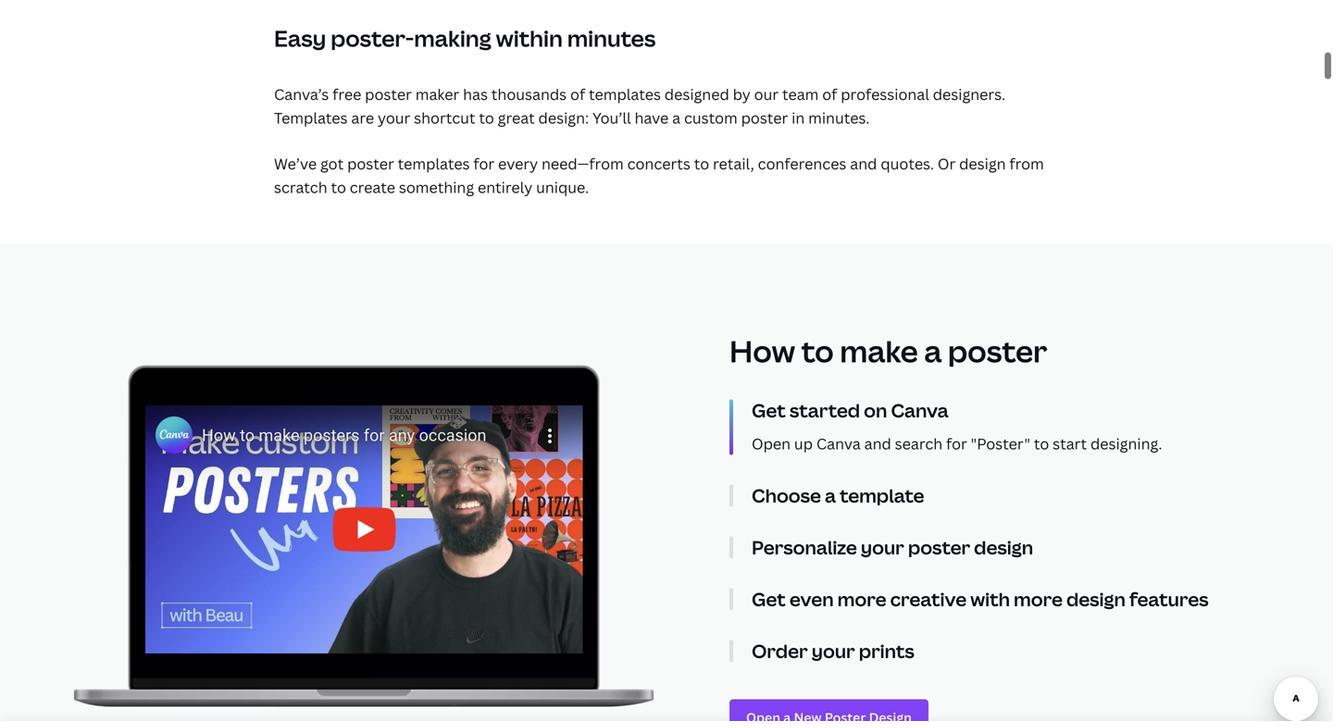 Task type: vqa. For each thing, say whether or not it's contained in the screenshot.
list
no



Task type: describe. For each thing, give the bounding box(es) containing it.
prints
[[859, 638, 915, 664]]

making
[[414, 23, 492, 53]]

up
[[794, 434, 813, 454]]

poster up the get started on canva dropdown button
[[948, 331, 1048, 371]]

quotes.
[[881, 154, 934, 174]]

choose a template
[[752, 483, 925, 508]]

designers.
[[933, 84, 1006, 104]]

order
[[752, 638, 808, 664]]

1 vertical spatial design
[[974, 535, 1033, 560]]

how to make a poster
[[730, 331, 1048, 371]]

within
[[496, 23, 563, 53]]

to left start
[[1034, 434, 1049, 454]]

easy
[[274, 23, 326, 53]]

creative
[[890, 586, 967, 612]]

shortcut
[[414, 108, 476, 128]]

personalize
[[752, 535, 857, 560]]

a inside canva's free poster maker has thousands of templates designed by our team of professional designers. templates are your shortcut to great design: you'll have a custom poster in minutes.
[[672, 108, 681, 128]]

0 vertical spatial canva
[[891, 398, 949, 423]]

1 of from the left
[[570, 84, 585, 104]]

1 horizontal spatial for
[[946, 434, 967, 454]]

poster for canva's free poster maker has thousands of templates designed by our team of professional designers. templates are your shortcut to great design: you'll have a custom poster in minutes.
[[365, 84, 412, 104]]

got
[[320, 154, 344, 174]]

retail,
[[713, 154, 755, 174]]

"poster"
[[971, 434, 1031, 454]]

order your prints
[[752, 638, 915, 664]]

templates inside we've got poster templates for every need—from concerts to retail, conferences and quotes. or design from scratch to create something entirely unique.
[[398, 154, 470, 174]]

poster down our
[[741, 108, 788, 128]]

personalize your poster design
[[752, 535, 1033, 560]]

open up canva and search for "poster" to start designing.
[[752, 434, 1163, 454]]

choose a template button
[[752, 483, 1261, 508]]

0 horizontal spatial canva
[[817, 434, 861, 454]]

your for order your prints
[[812, 638, 855, 664]]

you'll
[[593, 108, 631, 128]]

templates inside canva's free poster maker has thousands of templates designed by our team of professional designers. templates are your shortcut to great design: you'll have a custom poster in minutes.
[[589, 84, 661, 104]]

started
[[790, 398, 860, 423]]

open
[[752, 434, 791, 454]]

create
[[350, 178, 395, 197]]

are
[[351, 108, 374, 128]]

our
[[754, 84, 779, 104]]

canva's free poster maker has thousands of templates designed by our team of professional designers. templates are your shortcut to great design: you'll have a custom poster in minutes.
[[274, 84, 1006, 128]]

thousands
[[492, 84, 567, 104]]

by
[[733, 84, 751, 104]]

get even more creative with more design features
[[752, 586, 1209, 612]]

great
[[498, 108, 535, 128]]

to inside canva's free poster maker has thousands of templates designed by our team of professional designers. templates are your shortcut to great design: you'll have a custom poster in minutes.
[[479, 108, 494, 128]]

even
[[790, 586, 834, 612]]

on
[[864, 398, 887, 423]]



Task type: locate. For each thing, give the bounding box(es) containing it.
to down has
[[479, 108, 494, 128]]

to
[[479, 108, 494, 128], [694, 154, 709, 174], [331, 178, 346, 197], [802, 331, 834, 371], [1034, 434, 1049, 454]]

get started on canva button
[[752, 398, 1261, 423]]

minutes
[[567, 23, 656, 53]]

1 horizontal spatial canva
[[891, 398, 949, 423]]

of
[[570, 84, 585, 104], [823, 84, 837, 104]]

personalize your poster design button
[[752, 535, 1261, 560]]

template
[[840, 483, 925, 508]]

0 horizontal spatial your
[[378, 108, 410, 128]]

canva
[[891, 398, 949, 423], [817, 434, 861, 454]]

templates
[[274, 108, 348, 128]]

a right "choose"
[[825, 483, 836, 508]]

to right how
[[802, 331, 834, 371]]

your left "prints"
[[812, 638, 855, 664]]

poster up are
[[365, 84, 412, 104]]

need—from
[[542, 154, 624, 174]]

custom
[[684, 108, 738, 128]]

more right the with
[[1014, 586, 1063, 612]]

1 vertical spatial templates
[[398, 154, 470, 174]]

1 vertical spatial canva
[[817, 434, 861, 454]]

more right even at the bottom right of the page
[[838, 586, 887, 612]]

canva's
[[274, 84, 329, 104]]

poster for we've got poster templates for every need—from concerts to retail, conferences and quotes. or design from scratch to create something entirely unique.
[[347, 154, 394, 174]]

easy poster-making within minutes
[[274, 23, 656, 53]]

for up entirely
[[474, 154, 495, 174]]

scratch
[[274, 178, 327, 197]]

1 horizontal spatial your
[[812, 638, 855, 664]]

professional
[[841, 84, 930, 104]]

free
[[333, 84, 361, 104]]

0 vertical spatial a
[[672, 108, 681, 128]]

for right the 'search'
[[946, 434, 967, 454]]

2 vertical spatial design
[[1067, 586, 1126, 612]]

designing.
[[1091, 434, 1163, 454]]

of up minutes.
[[823, 84, 837, 104]]

design down the choose a template dropdown button
[[974, 535, 1033, 560]]

canva up the 'search'
[[891, 398, 949, 423]]

for
[[474, 154, 495, 174], [946, 434, 967, 454]]

we've got poster templates for every need—from concerts to retail, conferences and quotes. or design from scratch to create something entirely unique.
[[274, 154, 1044, 197]]

more
[[838, 586, 887, 612], [1014, 586, 1063, 612]]

design
[[959, 154, 1006, 174], [974, 535, 1033, 560], [1067, 586, 1126, 612]]

2 horizontal spatial your
[[861, 535, 905, 560]]

1 vertical spatial a
[[924, 331, 942, 371]]

templates
[[589, 84, 661, 104], [398, 154, 470, 174]]

0 horizontal spatial of
[[570, 84, 585, 104]]

0 vertical spatial your
[[378, 108, 410, 128]]

1 vertical spatial your
[[861, 535, 905, 560]]

design:
[[539, 108, 589, 128]]

0 vertical spatial and
[[850, 154, 877, 174]]

1 vertical spatial and
[[864, 434, 892, 454]]

start
[[1053, 434, 1087, 454]]

maker
[[416, 84, 459, 104]]

to left retail,
[[694, 154, 709, 174]]

choose
[[752, 483, 821, 508]]

1 vertical spatial get
[[752, 586, 786, 612]]

from
[[1010, 154, 1044, 174]]

your down template at the bottom right of the page
[[861, 535, 905, 560]]

and inside we've got poster templates for every need—from concerts to retail, conferences and quotes. or design from scratch to create something entirely unique.
[[850, 154, 877, 174]]

team
[[782, 84, 819, 104]]

a right make
[[924, 331, 942, 371]]

poster up creative
[[908, 535, 971, 560]]

2 horizontal spatial a
[[924, 331, 942, 371]]

0 vertical spatial design
[[959, 154, 1006, 174]]

something
[[399, 178, 474, 197]]

we've
[[274, 154, 317, 174]]

get
[[752, 398, 786, 423], [752, 586, 786, 612]]

and down on
[[864, 434, 892, 454]]

get for get started on canva
[[752, 398, 786, 423]]

order your prints button
[[752, 638, 1261, 664]]

2 vertical spatial a
[[825, 483, 836, 508]]

1 horizontal spatial a
[[825, 483, 836, 508]]

and left quotes.
[[850, 154, 877, 174]]

a right have
[[672, 108, 681, 128]]

how
[[730, 331, 795, 371]]

with
[[971, 586, 1010, 612]]

1 more from the left
[[838, 586, 887, 612]]

concerts
[[627, 154, 691, 174]]

1 get from the top
[[752, 398, 786, 423]]

design left features
[[1067, 586, 1126, 612]]

templates up you'll
[[589, 84, 661, 104]]

design inside we've got poster templates for every need—from concerts to retail, conferences and quotes. or design from scratch to create something entirely unique.
[[959, 154, 1006, 174]]

get started on canva
[[752, 398, 949, 423]]

your inside canva's free poster maker has thousands of templates designed by our team of professional designers. templates are your shortcut to great design: you'll have a custom poster in minutes.
[[378, 108, 410, 128]]

0 horizontal spatial more
[[838, 586, 887, 612]]

1 vertical spatial for
[[946, 434, 967, 454]]

have
[[635, 108, 669, 128]]

0 horizontal spatial for
[[474, 154, 495, 174]]

0 vertical spatial templates
[[589, 84, 661, 104]]

get even more creative with more design features button
[[752, 586, 1261, 612]]

make
[[840, 331, 918, 371]]

0 vertical spatial for
[[474, 154, 495, 174]]

unique.
[[536, 178, 589, 197]]

design right or
[[959, 154, 1006, 174]]

poster up create
[[347, 154, 394, 174]]

conferences
[[758, 154, 847, 174]]

for inside we've got poster templates for every need—from concerts to retail, conferences and quotes. or design from scratch to create something entirely unique.
[[474, 154, 495, 174]]

to down got
[[331, 178, 346, 197]]

1 horizontal spatial of
[[823, 84, 837, 104]]

get left even at the bottom right of the page
[[752, 586, 786, 612]]

a
[[672, 108, 681, 128], [924, 331, 942, 371], [825, 483, 836, 508]]

designed
[[665, 84, 729, 104]]

every
[[498, 154, 538, 174]]

1 horizontal spatial templates
[[589, 84, 661, 104]]

features
[[1130, 586, 1209, 612]]

poster-
[[331, 23, 414, 53]]

2 vertical spatial your
[[812, 638, 855, 664]]

0 horizontal spatial a
[[672, 108, 681, 128]]

poster
[[365, 84, 412, 104], [741, 108, 788, 128], [347, 154, 394, 174], [948, 331, 1048, 371], [908, 535, 971, 560]]

2 get from the top
[[752, 586, 786, 612]]

entirely
[[478, 178, 533, 197]]

search
[[895, 434, 943, 454]]

and
[[850, 154, 877, 174], [864, 434, 892, 454]]

0 horizontal spatial templates
[[398, 154, 470, 174]]

canva right the up
[[817, 434, 861, 454]]

templates up "something"
[[398, 154, 470, 174]]

or
[[938, 154, 956, 174]]

1 horizontal spatial more
[[1014, 586, 1063, 612]]

get up open
[[752, 398, 786, 423]]

poster for personalize your poster design
[[908, 535, 971, 560]]

has
[[463, 84, 488, 104]]

of up design: at the top left of the page
[[570, 84, 585, 104]]

get for get even more creative with more design features
[[752, 586, 786, 612]]

in
[[792, 108, 805, 128]]

your right are
[[378, 108, 410, 128]]

your
[[378, 108, 410, 128], [861, 535, 905, 560], [812, 638, 855, 664]]

minutes.
[[808, 108, 870, 128]]

poster inside we've got poster templates for every need—from concerts to retail, conferences and quotes. or design from scratch to create something entirely unique.
[[347, 154, 394, 174]]

2 more from the left
[[1014, 586, 1063, 612]]

2 of from the left
[[823, 84, 837, 104]]

your for personalize your poster design
[[861, 535, 905, 560]]

0 vertical spatial get
[[752, 398, 786, 423]]



